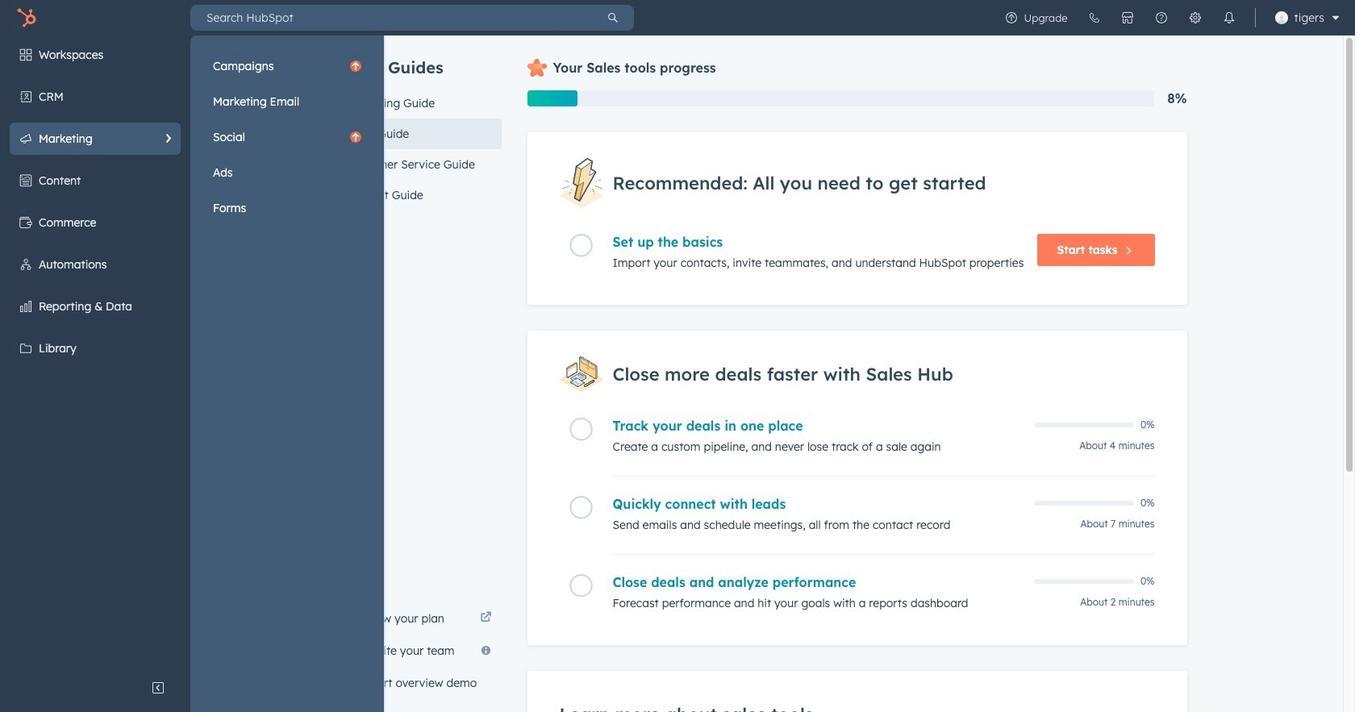 Task type: vqa. For each thing, say whether or not it's contained in the screenshot.
the howard n/a icon
yes



Task type: describe. For each thing, give the bounding box(es) containing it.
settings image
[[1189, 11, 1202, 24]]

user guides element
[[337, 35, 501, 211]]

marketplaces image
[[1121, 11, 1134, 24]]

help image
[[1155, 11, 1168, 24]]

howard n/a image
[[1275, 11, 1288, 24]]



Task type: locate. For each thing, give the bounding box(es) containing it.
Search HubSpot search field
[[190, 5, 592, 31]]

1 link opens in a new window image from the top
[[480, 609, 492, 629]]

notifications image
[[1223, 11, 1236, 24]]

progress bar
[[527, 90, 577, 106]]

link opens in a new window image
[[480, 609, 492, 629], [480, 612, 492, 624]]

menu
[[994, 0, 1346, 35], [0, 35, 384, 712], [205, 50, 370, 224]]

2 link opens in a new window image from the top
[[480, 612, 492, 624]]



